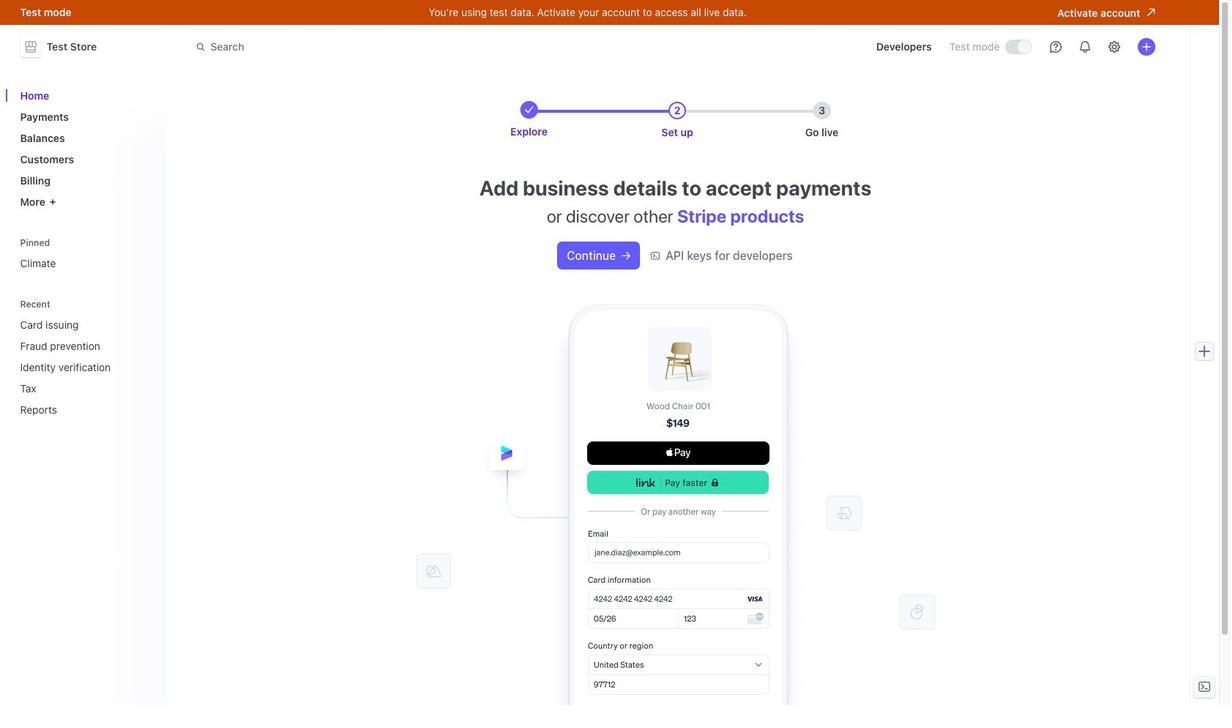 Task type: vqa. For each thing, say whether or not it's contained in the screenshot.
'Notifications' icon
yes



Task type: locate. For each thing, give the bounding box(es) containing it.
pinned element
[[14, 232, 158, 275]]

core navigation links element
[[14, 83, 158, 214]]

recent element
[[14, 294, 158, 422], [14, 313, 158, 422]]

clear history image
[[143, 300, 152, 309]]

help image
[[1050, 41, 1061, 53]]

None search field
[[187, 33, 600, 60]]



Task type: describe. For each thing, give the bounding box(es) containing it.
2 recent element from the top
[[14, 313, 158, 422]]

edit pins image
[[143, 238, 152, 247]]

svg image
[[622, 251, 631, 260]]

settings image
[[1108, 41, 1120, 53]]

Search text field
[[187, 33, 600, 60]]

Test mode checkbox
[[1006, 40, 1031, 54]]

notifications image
[[1079, 41, 1091, 53]]

1 recent element from the top
[[14, 294, 158, 422]]



